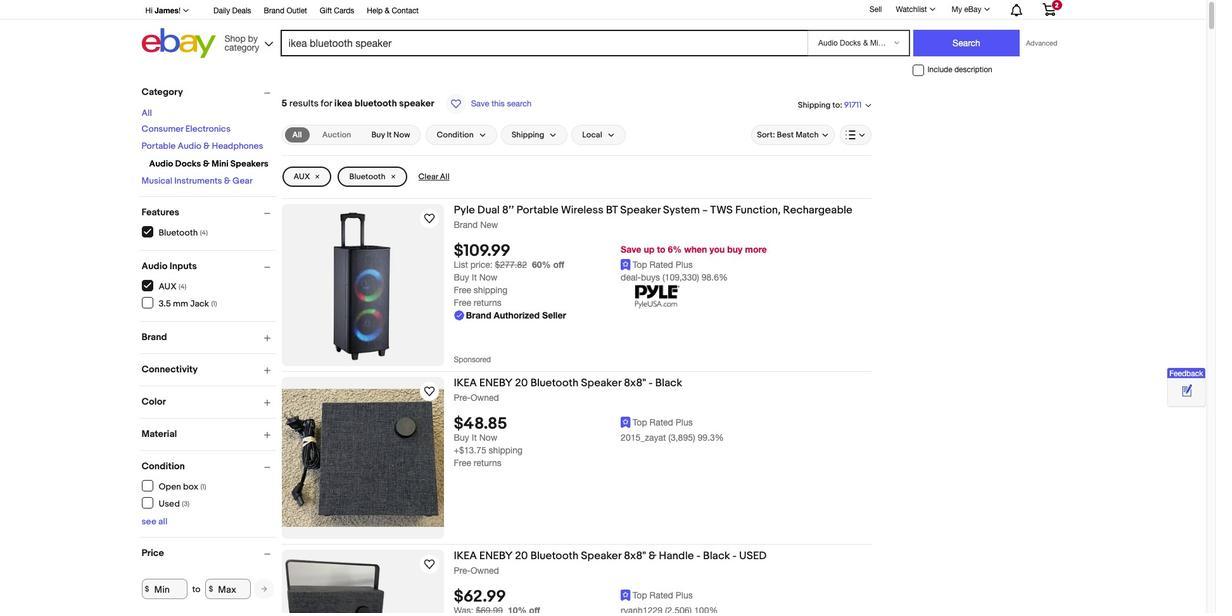 Task type: describe. For each thing, give the bounding box(es) containing it.
(1) inside 3.5 mm jack (1)
[[211, 299, 217, 308]]

0 vertical spatial all link
[[142, 108, 152, 118]]

& inside account "navigation"
[[385, 6, 390, 15]]

eneby for $62.99
[[480, 550, 513, 563]]

for
[[321, 98, 332, 110]]

3.5
[[159, 298, 171, 309]]

20 for $48.85
[[515, 377, 528, 390]]

$277.82
[[495, 260, 527, 270]]

watch pyle dual 8'' portable wireless bt speaker system – tws function, rechargeable image
[[422, 211, 437, 226]]

ikea for $62.99
[[454, 550, 477, 563]]

0 vertical spatial now
[[394, 130, 410, 140]]

electronics
[[185, 124, 231, 134]]

0 vertical spatial all
[[142, 108, 152, 118]]

shipping for shipping
[[512, 130, 544, 140]]

top for $48.85
[[633, 418, 647, 428]]

1 vertical spatial all
[[292, 130, 302, 140]]

to inside the save up to 6% when you buy more list price: $277.82 60% off
[[657, 244, 666, 255]]

used
[[739, 550, 767, 563]]

1 rated from the top
[[650, 260, 673, 270]]

1 vertical spatial buy it now
[[454, 273, 498, 283]]

account navigation
[[138, 0, 1065, 20]]

ikea for $48.85
[[454, 377, 477, 390]]

inputs
[[170, 260, 197, 272]]

buys
[[641, 273, 660, 283]]

new
[[480, 220, 498, 230]]

aux link
[[282, 167, 332, 187]]

top rated plus image
[[621, 590, 631, 601]]

hi james !
[[145, 6, 181, 15]]

brand inside free returns brand authorized seller
[[466, 310, 491, 321]]

buy it now link
[[364, 127, 418, 143]]

main content containing $109.99
[[282, 80, 871, 613]]

gear
[[233, 176, 253, 186]]

plus for $48.85
[[676, 418, 693, 428]]

consumer electronics
[[142, 124, 231, 134]]

rated for $48.85
[[650, 418, 673, 428]]

authorized
[[494, 310, 540, 321]]

$62.99
[[454, 587, 506, 607]]

results
[[289, 98, 319, 110]]

portable audio & headphones link
[[142, 141, 263, 151]]

more
[[745, 244, 767, 255]]

ikea eneby 20 bluetooth speaker  8x8" & handle - black - used image
[[282, 550, 444, 613]]

cards
[[334, 6, 354, 15]]

free inside deal-buys (109,330) 98.6% free shipping
[[454, 285, 471, 295]]

daily
[[214, 6, 230, 15]]

musical instruments & gear
[[142, 176, 253, 186]]

eneby for $48.85
[[480, 377, 513, 390]]

headphones
[[212, 141, 263, 151]]

brand inside account "navigation"
[[264, 6, 285, 15]]

include
[[928, 65, 953, 74]]

clear all
[[418, 172, 450, 182]]

shop by category button
[[219, 28, 276, 55]]

save for up
[[621, 244, 642, 255]]

open box (1)
[[159, 481, 206, 492]]

wireless
[[561, 204, 604, 217]]

pyle dual 8'' portable wireless bt speaker system – tws function, rechargeable brand new
[[454, 204, 853, 230]]

gift cards link
[[320, 4, 354, 18]]

top rated plus for $48.85
[[633, 418, 693, 428]]

open
[[159, 481, 181, 492]]

dual
[[478, 204, 500, 217]]

function,
[[736, 204, 781, 217]]

& for gear
[[224, 176, 231, 186]]

watch ikea eneby 20 bluetooth speaker  8x8" & handle - black - used image
[[422, 557, 437, 572]]

include description
[[928, 65, 993, 74]]

$109.99
[[454, 242, 511, 261]]

ebay
[[965, 5, 982, 14]]

3.5 mm jack (1)
[[159, 298, 217, 309]]

2 link
[[1035, 0, 1063, 18]]

ikea eneby 20 bluetooth speaker  8x8" - black heading
[[454, 377, 682, 390]]

pre- inside ikea eneby 20 bluetooth speaker  8x8" & handle - black - used pre-owned
[[454, 566, 471, 576]]

2 vertical spatial buy
[[454, 433, 469, 443]]

used
[[159, 498, 180, 509]]

musical
[[142, 176, 172, 186]]

gift
[[320, 6, 332, 15]]

5
[[282, 98, 287, 110]]

buy
[[727, 244, 743, 255]]

visit deal-buys ebay store! image
[[621, 284, 693, 309]]

listing options selector. list view selected. image
[[846, 130, 866, 140]]

mm
[[173, 298, 188, 309]]

free returns brand authorized seller
[[454, 298, 566, 321]]

2 top rated plus image from the top
[[621, 417, 631, 428]]

color
[[142, 396, 166, 408]]

speaker for $48.85
[[581, 377, 622, 390]]

2 vertical spatial now
[[479, 433, 498, 443]]

1 vertical spatial condition
[[142, 461, 185, 473]]

(4) for bluetooth
[[200, 228, 208, 237]]

& inside ikea eneby 20 bluetooth speaker  8x8" & handle - black - used pre-owned
[[649, 550, 657, 563]]

save for this
[[471, 99, 489, 108]]

2 horizontal spatial all
[[440, 172, 450, 182]]

bluetooth
[[355, 98, 397, 110]]

pyle dual 8'' portable wireless bt speaker system – tws function, rechargeable link
[[454, 204, 871, 219]]

(109,330)
[[663, 273, 699, 283]]

pyle
[[454, 204, 475, 217]]

auction
[[322, 130, 351, 140]]

up
[[644, 244, 655, 255]]

plus for $62.99
[[676, 591, 693, 601]]

search
[[507, 99, 532, 108]]

match
[[796, 130, 819, 140]]

shop
[[225, 33, 246, 43]]

1 plus from the top
[[676, 260, 693, 270]]

Search for anything text field
[[282, 31, 805, 55]]

see all
[[142, 516, 168, 527]]

local
[[582, 130, 602, 140]]

(3)
[[182, 500, 190, 508]]

category button
[[142, 86, 276, 98]]

speaker for $62.99
[[581, 550, 622, 563]]

connectivity button
[[142, 364, 276, 376]]

you
[[710, 244, 725, 255]]

my ebay
[[952, 5, 982, 14]]

bluetooth inside ikea eneby 20 bluetooth speaker  8x8" - black pre-owned
[[531, 377, 579, 390]]

save this search button
[[442, 93, 536, 115]]

buy inside buy it now link
[[372, 130, 385, 140]]

brand down '3.5'
[[142, 331, 167, 343]]

ikea eneby 20 bluetooth speaker  8x8" & handle - black - used pre-owned
[[454, 550, 767, 576]]

box
[[183, 481, 198, 492]]

aux (4)
[[159, 281, 187, 292]]

- inside ikea eneby 20 bluetooth speaker  8x8" - black pre-owned
[[649, 377, 653, 390]]

none submit inside shop by category banner
[[914, 30, 1020, 56]]

1 vertical spatial now
[[479, 273, 498, 283]]

sell link
[[864, 5, 888, 14]]

deal-
[[621, 273, 641, 283]]

musical instruments & gear link
[[142, 176, 253, 186]]

ikea
[[334, 98, 353, 110]]

ikea eneby 20 bluetooth speaker  8x8" - black link
[[454, 377, 871, 392]]

outlet
[[287, 6, 307, 15]]

advanced link
[[1020, 30, 1064, 56]]

$ for the maximum value in $ text box
[[209, 584, 213, 594]]

description
[[955, 65, 993, 74]]

contact
[[392, 6, 419, 15]]

deals
[[232, 6, 251, 15]]

(3,895)
[[669, 433, 695, 443]]

+$13.75
[[454, 446, 486, 456]]

8x8" for $62.99
[[624, 550, 646, 563]]



Task type: vqa. For each thing, say whether or not it's contained in the screenshot.
Shipping to : 91711's the Shipping
yes



Task type: locate. For each thing, give the bounding box(es) containing it.
eneby inside ikea eneby 20 bluetooth speaker  8x8" & handle - black - used pre-owned
[[480, 550, 513, 563]]

1 $ from the left
[[145, 584, 149, 594]]

watch ikea eneby 20 bluetooth speaker  8x8" - black image
[[422, 384, 437, 399]]

portable down consumer
[[142, 141, 176, 151]]

0 vertical spatial buy it now
[[372, 130, 410, 140]]

8x8" for $48.85
[[624, 377, 646, 390]]

1 horizontal spatial all link
[[285, 127, 310, 143]]

returns inside free returns brand authorized seller
[[474, 298, 502, 308]]

to left the maximum value in $ text box
[[192, 584, 200, 595]]

speaker
[[399, 98, 434, 110]]

main content
[[282, 80, 871, 613]]

1 vertical spatial portable
[[517, 204, 559, 217]]

it down price:
[[472, 273, 477, 283]]

1 vertical spatial free
[[454, 298, 471, 308]]

speaker inside ikea eneby 20 bluetooth speaker  8x8" - black pre-owned
[[581, 377, 622, 390]]

2 8x8" from the top
[[624, 550, 646, 563]]

1 top rated plus image from the top
[[621, 259, 631, 270]]

save this search
[[471, 99, 532, 108]]

audio up aux (4) at the top left of page
[[142, 260, 168, 272]]

see
[[142, 516, 156, 527]]

1 vertical spatial shipping
[[489, 446, 523, 456]]

mini
[[212, 158, 229, 169]]

top rated plus up (3,895)
[[633, 418, 693, 428]]

0 horizontal spatial aux
[[159, 281, 177, 292]]

1 horizontal spatial condition
[[437, 130, 474, 140]]

0 vertical spatial portable
[[142, 141, 176, 151]]

rated up buys
[[650, 260, 673, 270]]

plus up (109,330)
[[676, 260, 693, 270]]

gift cards
[[320, 6, 354, 15]]

8x8" inside ikea eneby 20 bluetooth speaker  8x8" - black pre-owned
[[624, 377, 646, 390]]

docks
[[175, 158, 201, 169]]

aux for aux
[[294, 172, 310, 182]]

- up 2015_zayat
[[649, 377, 653, 390]]

& left handle in the right of the page
[[649, 550, 657, 563]]

top rated plus right top rated plus icon
[[633, 591, 693, 601]]

all down results
[[292, 130, 302, 140]]

list
[[454, 260, 468, 270]]

all link up consumer
[[142, 108, 152, 118]]

buy it now down price:
[[454, 273, 498, 283]]

speakers
[[231, 158, 269, 169]]

portable right '8''' at the top left
[[517, 204, 559, 217]]

3 rated from the top
[[650, 591, 673, 601]]

shipping inside 2015_zayat (3,895) 99.3% +$13.75 shipping free returns
[[489, 446, 523, 456]]

(1) right box
[[201, 482, 206, 491]]

1 horizontal spatial $
[[209, 584, 213, 594]]

buy up '+$13.75'
[[454, 433, 469, 443]]

audio for inputs
[[142, 260, 168, 272]]

daily deals
[[214, 6, 251, 15]]

condition button down save this search button
[[426, 125, 497, 145]]

1 vertical spatial 20
[[515, 550, 528, 563]]

price:
[[471, 260, 493, 270]]

0 horizontal spatial (1)
[[201, 482, 206, 491]]

(4) inside "bluetooth (4)"
[[200, 228, 208, 237]]

5 results for ikea bluetooth speaker
[[282, 98, 434, 110]]

99.3%
[[698, 433, 724, 443]]

0 vertical spatial audio
[[178, 141, 202, 151]]

(4) down features dropdown button in the top left of the page
[[200, 228, 208, 237]]

Maximum Value in $ text field
[[206, 579, 251, 599]]

pre- up '$62.99'
[[454, 566, 471, 576]]

seller
[[542, 310, 566, 321]]

pre- up $48.85
[[454, 393, 471, 403]]

2 vertical spatial speaker
[[581, 550, 622, 563]]

- left used
[[733, 550, 737, 563]]

1 ikea from the top
[[454, 377, 477, 390]]

Minimum Value in $ text field
[[142, 579, 187, 599]]

1 horizontal spatial black
[[703, 550, 730, 563]]

all
[[158, 516, 168, 527]]

0 vertical spatial to
[[833, 100, 840, 110]]

buy it now down bluetooth
[[372, 130, 410, 140]]

0 horizontal spatial condition button
[[142, 461, 276, 473]]

black inside ikea eneby 20 bluetooth speaker  8x8" - black pre-owned
[[655, 377, 682, 390]]

1 returns from the top
[[474, 298, 502, 308]]

hi
[[145, 6, 153, 15]]

to left 91711
[[833, 100, 840, 110]]

speaker inside pyle dual 8'' portable wireless bt speaker system – tws function, rechargeable brand new
[[620, 204, 661, 217]]

2 vertical spatial plus
[[676, 591, 693, 601]]

1 vertical spatial it
[[472, 273, 477, 283]]

2 top rated plus from the top
[[633, 418, 693, 428]]

ikea inside ikea eneby 20 bluetooth speaker  8x8" & handle - black - used pre-owned
[[454, 550, 477, 563]]

save left up
[[621, 244, 642, 255]]

plus up (3,895)
[[676, 418, 693, 428]]

0 vertical spatial it
[[387, 130, 392, 140]]

audio inputs
[[142, 260, 197, 272]]

owned up '$62.99'
[[471, 566, 499, 576]]

0 horizontal spatial portable
[[142, 141, 176, 151]]

1 20 from the top
[[515, 377, 528, 390]]

0 vertical spatial rated
[[650, 260, 673, 270]]

shipping left ':' at the top of page
[[798, 100, 831, 110]]

20
[[515, 377, 528, 390], [515, 550, 528, 563]]

audio up "musical"
[[149, 158, 173, 169]]

8x8" up top rated plus icon
[[624, 550, 646, 563]]

2 top from the top
[[633, 418, 647, 428]]

1 vertical spatial owned
[[471, 566, 499, 576]]

black
[[655, 377, 682, 390], [703, 550, 730, 563]]

top up 2015_zayat
[[633, 418, 647, 428]]

3 plus from the top
[[676, 591, 693, 601]]

1 horizontal spatial -
[[697, 550, 701, 563]]

rated up 2015_zayat
[[650, 418, 673, 428]]

brand left outlet
[[264, 6, 285, 15]]

2 pre- from the top
[[454, 566, 471, 576]]

0 vertical spatial owned
[[471, 393, 499, 403]]

returns
[[474, 298, 502, 308], [474, 458, 502, 468]]

2 vertical spatial top rated plus
[[633, 591, 693, 601]]

0 horizontal spatial black
[[655, 377, 682, 390]]

0 vertical spatial eneby
[[480, 377, 513, 390]]

pre- inside ikea eneby 20 bluetooth speaker  8x8" - black pre-owned
[[454, 393, 471, 403]]

1 vertical spatial top rated plus image
[[621, 417, 631, 428]]

off
[[553, 259, 564, 270]]

3 top rated plus from the top
[[633, 591, 693, 601]]

2 horizontal spatial to
[[833, 100, 840, 110]]

1 horizontal spatial (1)
[[211, 299, 217, 308]]

top for $62.99
[[633, 591, 647, 601]]

all up consumer
[[142, 108, 152, 118]]

brand left the authorized
[[466, 310, 491, 321]]

color button
[[142, 396, 276, 408]]

ikea
[[454, 377, 477, 390], [454, 550, 477, 563]]

0 vertical spatial top
[[633, 260, 647, 270]]

1 vertical spatial 8x8"
[[624, 550, 646, 563]]

condition down save this search button
[[437, 130, 474, 140]]

1 horizontal spatial to
[[657, 244, 666, 255]]

it
[[387, 130, 392, 140], [472, 273, 477, 283], [472, 433, 477, 443]]

buy it now
[[372, 130, 410, 140], [454, 273, 498, 283], [454, 433, 498, 443]]

best
[[777, 130, 794, 140]]

ikea eneby 20 bluetooth speaker  8x8" - black image
[[282, 389, 444, 527]]

3 top from the top
[[633, 591, 647, 601]]

owned inside ikea eneby 20 bluetooth speaker  8x8" - black pre-owned
[[471, 393, 499, 403]]

condition button up box
[[142, 461, 276, 473]]

rated for $62.99
[[650, 591, 673, 601]]

60%
[[532, 259, 551, 270]]

All selected text field
[[292, 129, 302, 141]]

0 vertical spatial condition button
[[426, 125, 497, 145]]

condition up open
[[142, 461, 185, 473]]

$ for minimum value in $ text box at the left of page
[[145, 584, 149, 594]]

portable inside pyle dual 8'' portable wireless bt speaker system – tws function, rechargeable brand new
[[517, 204, 559, 217]]

clear all link
[[413, 167, 455, 187]]

0 vertical spatial top rated plus image
[[621, 259, 631, 270]]

all right clear
[[440, 172, 450, 182]]

0 vertical spatial ikea
[[454, 377, 477, 390]]

1 vertical spatial (1)
[[201, 482, 206, 491]]

1 horizontal spatial condition button
[[426, 125, 497, 145]]

1 vertical spatial aux
[[159, 281, 177, 292]]

0 vertical spatial 20
[[515, 377, 528, 390]]

2 horizontal spatial -
[[733, 550, 737, 563]]

shipping inside 'shipping to : 91711'
[[798, 100, 831, 110]]

shipping for shipping to : 91711
[[798, 100, 831, 110]]

0 vertical spatial shipping
[[798, 100, 831, 110]]

1 vertical spatial rated
[[650, 418, 673, 428]]

my ebay link
[[945, 2, 996, 17]]

2 vertical spatial all
[[440, 172, 450, 182]]

0 vertical spatial shipping
[[474, 285, 508, 295]]

shop by category banner
[[138, 0, 1065, 61]]

free inside free returns brand authorized seller
[[454, 298, 471, 308]]

0 horizontal spatial (4)
[[179, 282, 187, 290]]

black inside ikea eneby 20 bluetooth speaker  8x8" & handle - black - used pre-owned
[[703, 550, 730, 563]]

1 vertical spatial returns
[[474, 458, 502, 468]]

audio down consumer electronics link
[[178, 141, 202, 151]]

0 vertical spatial free
[[454, 285, 471, 295]]

free inside 2015_zayat (3,895) 99.3% +$13.75 shipping free returns
[[454, 458, 471, 468]]

eneby up $48.85
[[480, 377, 513, 390]]

1 vertical spatial plus
[[676, 418, 693, 428]]

2 vertical spatial top
[[633, 591, 647, 601]]

1 vertical spatial shipping
[[512, 130, 544, 140]]

& left mini
[[203, 158, 210, 169]]

2 ikea from the top
[[454, 550, 477, 563]]

!
[[179, 6, 181, 15]]

20 inside ikea eneby 20 bluetooth speaker  8x8" - black pre-owned
[[515, 377, 528, 390]]

shop by category
[[225, 33, 259, 52]]

0 horizontal spatial $
[[145, 584, 149, 594]]

when
[[684, 244, 707, 255]]

1 top rated plus from the top
[[633, 260, 693, 270]]

1 vertical spatial condition button
[[142, 461, 276, 473]]

owned inside ikea eneby 20 bluetooth speaker  8x8" & handle - black - used pre-owned
[[471, 566, 499, 576]]

shipping down search on the left
[[512, 130, 544, 140]]

20 inside ikea eneby 20 bluetooth speaker  8x8" & handle - black - used pre-owned
[[515, 550, 528, 563]]

condition inside main content
[[437, 130, 474, 140]]

shipping down price:
[[474, 285, 508, 295]]

8x8" up 2015_zayat
[[624, 377, 646, 390]]

& down electronics
[[203, 141, 210, 151]]

2 plus from the top
[[676, 418, 693, 428]]

0 vertical spatial speaker
[[620, 204, 661, 217]]

ikea eneby 20 bluetooth speaker  8x8" & handle - black - used heading
[[454, 550, 767, 563]]

2 vertical spatial free
[[454, 458, 471, 468]]

1 top from the top
[[633, 260, 647, 270]]

0 horizontal spatial to
[[192, 584, 200, 595]]

audio inputs button
[[142, 260, 276, 272]]

pyle dual 8'' portable wireless bt speaker system – tws function, rechargeable image
[[282, 204, 444, 366]]

0 vertical spatial (1)
[[211, 299, 217, 308]]

sort: best match
[[757, 130, 819, 140]]

to inside 'shipping to : 91711'
[[833, 100, 840, 110]]

2 vertical spatial buy it now
[[454, 433, 498, 443]]

buy it now up '+$13.75'
[[454, 433, 498, 443]]

bluetooth link
[[338, 167, 407, 187]]

save inside the save up to 6% when you buy more list price: $277.82 60% off
[[621, 244, 642, 255]]

(4) for aux
[[179, 282, 187, 290]]

shipping right '+$13.75'
[[489, 446, 523, 456]]

98.6%
[[702, 273, 728, 283]]

0 horizontal spatial all link
[[142, 108, 152, 118]]

now down speaker
[[394, 130, 410, 140]]

0 vertical spatial 8x8"
[[624, 377, 646, 390]]

eneby up '$62.99'
[[480, 550, 513, 563]]

1 vertical spatial top
[[633, 418, 647, 428]]

handle
[[659, 550, 694, 563]]

top rated plus for $62.99
[[633, 591, 693, 601]]

jack
[[190, 298, 209, 309]]

2 free from the top
[[454, 298, 471, 308]]

local button
[[572, 125, 626, 145]]

help & contact
[[367, 6, 419, 15]]

2
[[1055, 1, 1059, 9]]

0 vertical spatial save
[[471, 99, 489, 108]]

$
[[145, 584, 149, 594], [209, 584, 213, 594]]

8x8"
[[624, 377, 646, 390], [624, 550, 646, 563]]

2 vertical spatial to
[[192, 584, 200, 595]]

0 horizontal spatial all
[[142, 108, 152, 118]]

top rated plus up buys
[[633, 260, 693, 270]]

auction link
[[315, 127, 359, 143]]

(1)
[[211, 299, 217, 308], [201, 482, 206, 491]]

buy
[[372, 130, 385, 140], [454, 273, 469, 283], [454, 433, 469, 443]]

0 horizontal spatial -
[[649, 377, 653, 390]]

buy down bluetooth
[[372, 130, 385, 140]]

1 horizontal spatial shipping
[[798, 100, 831, 110]]

0 vertical spatial top rated plus
[[633, 260, 693, 270]]

black up (3,895)
[[655, 377, 682, 390]]

1 vertical spatial ikea
[[454, 550, 477, 563]]

2 20 from the top
[[515, 550, 528, 563]]

0 vertical spatial plus
[[676, 260, 693, 270]]

brand outlet link
[[264, 4, 307, 18]]

(1) inside open box (1)
[[201, 482, 206, 491]]

brand down pyle
[[454, 220, 478, 230]]

91711
[[844, 100, 862, 110]]

eneby inside ikea eneby 20 bluetooth speaker  8x8" - black pre-owned
[[480, 377, 513, 390]]

1 horizontal spatial (4)
[[200, 228, 208, 237]]

category
[[225, 42, 259, 52]]

sort: best match button
[[752, 125, 835, 145]]

:
[[840, 100, 843, 110]]

1 horizontal spatial aux
[[294, 172, 310, 182]]

now up '+$13.75'
[[479, 433, 498, 443]]

None submit
[[914, 30, 1020, 56]]

plus down handle in the right of the page
[[676, 591, 693, 601]]

1 owned from the top
[[471, 393, 499, 403]]

1 vertical spatial save
[[621, 244, 642, 255]]

2 vertical spatial rated
[[650, 591, 673, 601]]

shipping inside deal-buys (109,330) 98.6% free shipping
[[474, 285, 508, 295]]

& right help
[[385, 6, 390, 15]]

brand inside pyle dual 8'' portable wireless bt speaker system – tws function, rechargeable brand new
[[454, 220, 478, 230]]

by
[[248, 33, 258, 43]]

20 for $62.99
[[515, 550, 528, 563]]

1 vertical spatial buy
[[454, 273, 469, 283]]

2 returns from the top
[[474, 458, 502, 468]]

clear
[[418, 172, 438, 182]]

daily deals link
[[214, 4, 251, 18]]

0 horizontal spatial save
[[471, 99, 489, 108]]

1 vertical spatial audio
[[149, 158, 173, 169]]

aux inside "link"
[[294, 172, 310, 182]]

1 8x8" from the top
[[624, 377, 646, 390]]

portable audio & headphones
[[142, 141, 263, 151]]

aux up '3.5'
[[159, 281, 177, 292]]

deal-buys (109,330) 98.6% free shipping
[[454, 273, 728, 295]]

ikea right watch ikea eneby 20 bluetooth speaker  8x8" - black icon
[[454, 377, 477, 390]]

all link down results
[[285, 127, 310, 143]]

top
[[633, 260, 647, 270], [633, 418, 647, 428], [633, 591, 647, 601]]

2 eneby from the top
[[480, 550, 513, 563]]

top rated plus image
[[621, 259, 631, 270], [621, 417, 631, 428]]

help
[[367, 6, 383, 15]]

2015_zayat
[[621, 433, 666, 443]]

& left gear
[[224, 176, 231, 186]]

used (3)
[[159, 498, 190, 509]]

this
[[492, 99, 505, 108]]

2 rated from the top
[[650, 418, 673, 428]]

& for headphones
[[203, 141, 210, 151]]

1 free from the top
[[454, 285, 471, 295]]

to right up
[[657, 244, 666, 255]]

it down bluetooth
[[387, 130, 392, 140]]

my
[[952, 5, 962, 14]]

ikea right watch ikea eneby 20 bluetooth speaker  8x8" & handle - black - used image
[[454, 550, 477, 563]]

sort:
[[757, 130, 775, 140]]

- right handle in the right of the page
[[697, 550, 701, 563]]

now down price:
[[479, 273, 498, 283]]

returns up brand authorized seller text field
[[474, 298, 502, 308]]

black left used
[[703, 550, 730, 563]]

aux for aux (4)
[[159, 281, 177, 292]]

2 owned from the top
[[471, 566, 499, 576]]

1 pre- from the top
[[454, 393, 471, 403]]

(4) inside aux (4)
[[179, 282, 187, 290]]

rated right top rated plus icon
[[650, 591, 673, 601]]

speaker inside ikea eneby 20 bluetooth speaker  8x8" & handle - black - used pre-owned
[[581, 550, 622, 563]]

1 vertical spatial top rated plus
[[633, 418, 693, 428]]

0 vertical spatial returns
[[474, 298, 502, 308]]

save left the this
[[471, 99, 489, 108]]

returns down '+$13.75'
[[474, 458, 502, 468]]

1 vertical spatial speaker
[[581, 377, 622, 390]]

it up '+$13.75'
[[472, 433, 477, 443]]

(1) right jack
[[211, 299, 217, 308]]

0 horizontal spatial shipping
[[512, 130, 544, 140]]

& for mini
[[203, 158, 210, 169]]

top up deal-
[[633, 260, 647, 270]]

top right top rated plus icon
[[633, 591, 647, 601]]

&
[[385, 6, 390, 15], [203, 141, 210, 151], [203, 158, 210, 169], [224, 176, 231, 186], [649, 550, 657, 563]]

1 eneby from the top
[[480, 377, 513, 390]]

material
[[142, 428, 177, 440]]

$ down the price dropdown button
[[209, 584, 213, 594]]

pyle dual 8'' portable wireless bt speaker system – tws function, rechargeable heading
[[454, 204, 853, 217]]

features
[[142, 207, 179, 219]]

buy down 'list' on the top of page
[[454, 273, 469, 283]]

3 free from the top
[[454, 458, 471, 468]]

shipping to : 91711
[[798, 100, 862, 110]]

1 horizontal spatial save
[[621, 244, 642, 255]]

bluetooth inside ikea eneby 20 bluetooth speaker  8x8" & handle - black - used pre-owned
[[531, 550, 579, 563]]

sell
[[870, 5, 882, 14]]

now
[[394, 130, 410, 140], [479, 273, 498, 283], [479, 433, 498, 443]]

1 vertical spatial black
[[703, 550, 730, 563]]

$48.85
[[454, 414, 507, 434]]

top rated plus image up deal-
[[621, 259, 631, 270]]

portable
[[142, 141, 176, 151], [517, 204, 559, 217]]

audio for docks
[[149, 158, 173, 169]]

1 vertical spatial all link
[[285, 127, 310, 143]]

aux down all "text field"
[[294, 172, 310, 182]]

(4) up mm
[[179, 282, 187, 290]]

all
[[142, 108, 152, 118], [292, 130, 302, 140], [440, 172, 450, 182]]

owned up $48.85
[[471, 393, 499, 403]]

1 vertical spatial pre-
[[454, 566, 471, 576]]

$ down price
[[145, 584, 149, 594]]

owned
[[471, 393, 499, 403], [471, 566, 499, 576]]

8x8" inside ikea eneby 20 bluetooth speaker  8x8" & handle - black - used pre-owned
[[624, 550, 646, 563]]

all link
[[142, 108, 152, 118], [285, 127, 310, 143]]

ikea inside ikea eneby 20 bluetooth speaker  8x8" - black pre-owned
[[454, 377, 477, 390]]

2 $ from the left
[[209, 584, 213, 594]]

condition button
[[426, 125, 497, 145], [142, 461, 276, 473]]

top rated plus image up 2015_zayat
[[621, 417, 631, 428]]

consumer electronics link
[[142, 124, 231, 134]]

shipping
[[474, 285, 508, 295], [489, 446, 523, 456]]

returns inside 2015_zayat (3,895) 99.3% +$13.75 shipping free returns
[[474, 458, 502, 468]]

0 horizontal spatial condition
[[142, 461, 185, 473]]

1 horizontal spatial all
[[292, 130, 302, 140]]

2 vertical spatial it
[[472, 433, 477, 443]]

0 vertical spatial (4)
[[200, 228, 208, 237]]

1 vertical spatial (4)
[[179, 282, 187, 290]]

shipping inside dropdown button
[[512, 130, 544, 140]]

Brand Authorized Seller text field
[[454, 309, 566, 322]]

save inside button
[[471, 99, 489, 108]]

shipping button
[[501, 125, 568, 145]]

tws
[[710, 204, 733, 217]]

1 vertical spatial eneby
[[480, 550, 513, 563]]



